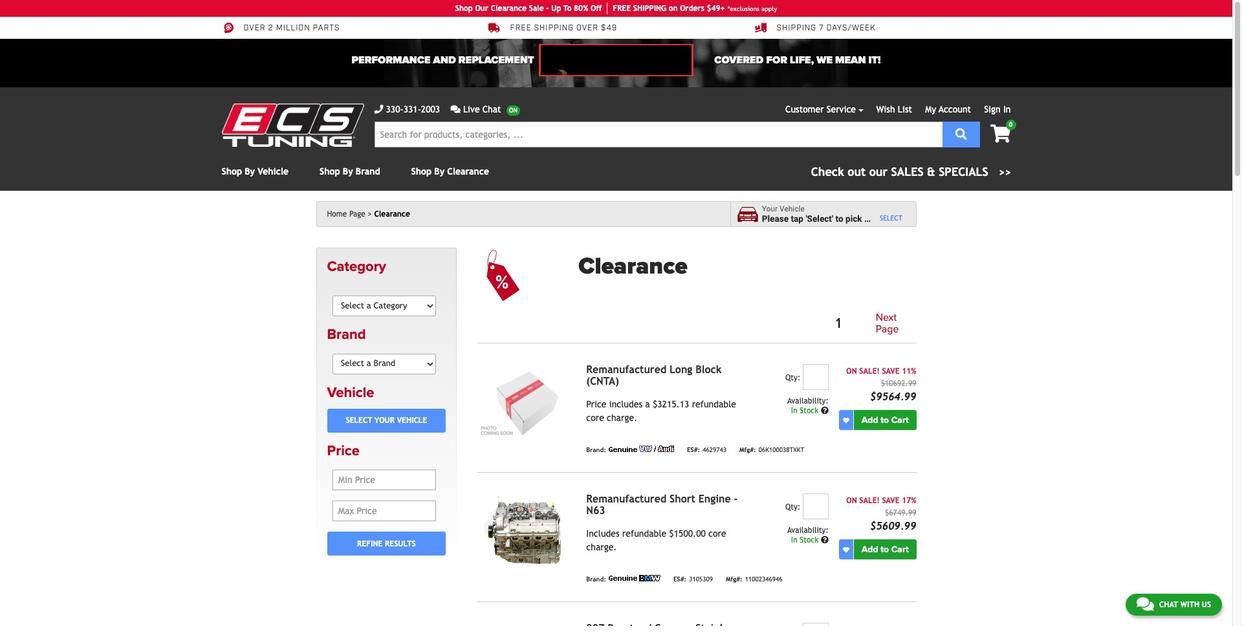 Task type: vqa. For each thing, say whether or not it's contained in the screenshot.
left 3
no



Task type: describe. For each thing, give the bounding box(es) containing it.
us
[[1202, 600, 1211, 609]]

ecs tuning image
[[222, 104, 364, 147]]

over 2 million parts
[[244, 23, 340, 33]]

free ship ping on orders $49+ *exclusions apply
[[613, 4, 777, 13]]

save for $9564.99
[[882, 367, 900, 376]]

shop by vehicle link
[[222, 166, 289, 177]]

$6749.99
[[885, 509, 916, 518]]

refine
[[357, 539, 383, 548]]

shipping 7 days/week
[[777, 23, 876, 33]]

customer service button
[[785, 103, 863, 116]]

chat with us
[[1159, 600, 1211, 609]]

Search text field
[[374, 122, 942, 148]]

apply
[[761, 5, 777, 12]]

sales & specials link
[[811, 163, 1011, 181]]

Min Price number field
[[333, 470, 436, 491]]

wish list link
[[876, 104, 912, 115]]

cart for $5609.99
[[891, 544, 909, 555]]

330-331-2003 link
[[374, 103, 440, 116]]

pick
[[846, 214, 862, 224]]

sale! for $5609.99
[[859, 496, 880, 505]]

shop for shop by clearance
[[411, 166, 432, 177]]

$3215.13
[[653, 399, 689, 410]]

add to cart button for $5609.99
[[854, 540, 916, 560]]

my
[[925, 104, 936, 115]]

$9564.99
[[870, 391, 916, 403]]

with
[[1180, 600, 1200, 609]]

next page
[[876, 311, 899, 336]]

shop by vehicle
[[222, 166, 289, 177]]

price for price
[[327, 442, 360, 459]]

your vehicle please tap 'select' to pick a vehicle
[[762, 204, 899, 224]]

sales
[[891, 165, 924, 179]]

charge. inside the includes refundable $1500.00 core charge.
[[586, 542, 617, 553]]

shipping
[[534, 23, 574, 33]]

es#: 3105309
[[673, 576, 713, 583]]

home page
[[327, 210, 365, 219]]

free
[[613, 4, 631, 13]]

performance
[[352, 54, 431, 67]]

tap
[[791, 214, 804, 224]]

ping
[[649, 4, 666, 13]]

availability: for $5609.99
[[787, 526, 829, 535]]

06k100038txkt
[[759, 446, 804, 453]]

performance and replacement
[[352, 54, 534, 67]]

17%
[[902, 496, 916, 505]]

remanufactured long block (cnta)
[[586, 364, 722, 388]]

live chat
[[463, 104, 501, 115]]

2
[[268, 23, 274, 33]]

wish
[[876, 104, 895, 115]]

comments image
[[450, 105, 461, 114]]

mfg#: 11002346946
[[726, 576, 782, 583]]

qty: for remanufactured long block (cnta)
[[785, 373, 801, 382]]

to for $9564.99
[[881, 415, 889, 426]]

remanufactured long block (cnta) link
[[586, 364, 722, 388]]

shipping 7 days/week link
[[755, 22, 876, 34]]

3105309
[[689, 576, 713, 583]]

add for $5609.99
[[862, 544, 878, 555]]

brand: for remanufactured short engine - n63
[[586, 576, 606, 583]]

shop by brand
[[320, 166, 380, 177]]

4629743
[[703, 446, 727, 453]]

your
[[375, 416, 395, 425]]

on
[[669, 4, 678, 13]]

orders
[[680, 4, 704, 13]]

shop for shop by brand
[[320, 166, 340, 177]]

sign in link
[[984, 104, 1011, 115]]

parts
[[313, 23, 340, 33]]

charge. inside price includes a $3215.13 refundable core charge.
[[607, 413, 637, 423]]

0 vertical spatial brand
[[356, 166, 380, 177]]

live
[[463, 104, 480, 115]]

it!
[[869, 54, 881, 67]]

11%
[[902, 367, 916, 376]]

search image
[[955, 128, 967, 139]]

Max Price number field
[[333, 501, 436, 522]]

7
[[819, 23, 824, 33]]

n63
[[586, 505, 605, 517]]

save for $5609.99
[[882, 496, 900, 505]]

select your vehicle
[[346, 416, 427, 425]]

remanufactured for remanufactured long block (cnta)
[[586, 364, 667, 376]]

mfg#: for remanufactured short engine - n63
[[726, 576, 743, 583]]

mean
[[835, 54, 866, 67]]

block
[[696, 364, 722, 376]]

in stock for $5609.99
[[791, 536, 821, 545]]

*exclusions apply link
[[728, 4, 777, 13]]

ship
[[633, 4, 649, 13]]

11002346946
[[745, 576, 782, 583]]

mfg#: 06k100038txkt
[[739, 446, 804, 453]]

shop by brand link
[[320, 166, 380, 177]]

stock for $9564.99
[[800, 406, 819, 415]]

by for vehicle
[[245, 166, 255, 177]]

0 horizontal spatial -
[[546, 4, 549, 13]]

over
[[244, 23, 266, 33]]

shop for shop our clearance sale - up to 80% off
[[455, 4, 473, 13]]

page for next
[[876, 323, 899, 336]]

customer
[[785, 104, 824, 115]]

refine results link
[[327, 532, 446, 556]]

to for $5609.99
[[881, 544, 889, 555]]

our
[[475, 4, 489, 13]]

select your vehicle link
[[327, 409, 446, 433]]

es#: for long
[[687, 446, 700, 453]]

brand: for remanufactured long block (cnta)
[[586, 446, 606, 453]]

stock for $5609.99
[[800, 536, 819, 545]]

&
[[927, 165, 935, 179]]

1 link
[[828, 313, 849, 334]]

by for clearance
[[434, 166, 445, 177]]

your
[[762, 204, 778, 213]]



Task type: locate. For each thing, give the bounding box(es) containing it.
0 vertical spatial -
[[546, 4, 549, 13]]

in for $5609.99
[[791, 536, 798, 545]]

a inside price includes a $3215.13 refundable core charge.
[[645, 399, 650, 410]]

2 add to wish list image from the top
[[843, 546, 849, 553]]

add to wish list image down the on sale!                         save 11% $10692.99 $9564.99
[[843, 417, 849, 424]]

2003
[[421, 104, 440, 115]]

to left pick
[[836, 214, 843, 224]]

a right 'includes'
[[645, 399, 650, 410]]

remanufactured short engine - n63 link
[[586, 493, 738, 517]]

chat with us link
[[1126, 594, 1222, 616]]

$10692.99
[[881, 379, 916, 388]]

- left up at the top left of page
[[546, 4, 549, 13]]

- inside remanufactured short engine - n63
[[734, 493, 738, 505]]

core down (cnta)
[[586, 413, 604, 423]]

1 in stock from the top
[[791, 406, 821, 415]]

2 add from the top
[[862, 544, 878, 555]]

2 vertical spatial to
[[881, 544, 889, 555]]

chat left with
[[1159, 600, 1178, 609]]

1 remanufactured from the top
[[586, 364, 667, 376]]

1 vertical spatial stock
[[800, 536, 819, 545]]

engine
[[699, 493, 731, 505]]

save up $6749.99
[[882, 496, 900, 505]]

0 vertical spatial to
[[836, 214, 843, 224]]

covered
[[714, 54, 764, 67]]

- right engine
[[734, 493, 738, 505]]

1 horizontal spatial refundable
[[692, 399, 736, 410]]

1 cart from the top
[[891, 415, 909, 426]]

0 vertical spatial save
[[882, 367, 900, 376]]

brand: left 'genuine bmw - corporate logo'
[[586, 576, 606, 583]]

free shipping over $49
[[510, 23, 617, 33]]

a right pick
[[864, 214, 869, 224]]

select for 'select' link
[[880, 214, 902, 222]]

cart down $5609.99
[[891, 544, 909, 555]]

availability: for $9564.99
[[787, 397, 829, 406]]

price
[[586, 399, 607, 410], [327, 442, 360, 459]]

shipping
[[777, 23, 817, 33]]

1 sale! from the top
[[859, 367, 880, 376]]

to down $9564.99
[[881, 415, 889, 426]]

add to cart button for $9564.99
[[854, 410, 916, 430]]

brand:
[[586, 446, 606, 453], [586, 576, 606, 583]]

1 vertical spatial add to wish list image
[[843, 546, 849, 553]]

to
[[563, 4, 572, 13]]

1 vertical spatial select
[[346, 416, 372, 425]]

vehicle
[[258, 166, 289, 177], [780, 204, 805, 213], [327, 384, 374, 401], [397, 416, 427, 425]]

0 horizontal spatial page
[[349, 210, 365, 219]]

qty:
[[785, 373, 801, 382], [785, 503, 801, 512]]

in stock for $9564.99
[[791, 406, 821, 415]]

page inside paginated product list navigation navigation
[[876, 323, 899, 336]]

comments image
[[1137, 597, 1154, 612]]

to inside your vehicle please tap 'select' to pick a vehicle
[[836, 214, 843, 224]]

paginated product list navigation navigation
[[579, 310, 916, 338]]

up
[[551, 4, 561, 13]]

covered for life, we mean it!
[[714, 54, 881, 67]]

add to cart down $9564.99
[[862, 415, 909, 426]]

1 save from the top
[[882, 367, 900, 376]]

please
[[762, 214, 789, 224]]

mfg#: right '4629743'
[[739, 446, 756, 453]]

1 question circle image from the top
[[821, 407, 829, 415]]

includes refundable $1500.00 core charge.
[[586, 529, 726, 553]]

2 cart from the top
[[891, 544, 909, 555]]

1 availability: from the top
[[787, 397, 829, 406]]

0 vertical spatial add to wish list image
[[843, 417, 849, 424]]

1
[[836, 315, 841, 332]]

page for home
[[349, 210, 365, 219]]

0 vertical spatial charge.
[[607, 413, 637, 423]]

on inside the on sale!                         save 11% $10692.99 $9564.99
[[846, 367, 857, 376]]

1 vertical spatial in
[[791, 406, 798, 415]]

select for select your vehicle
[[346, 416, 372, 425]]

1 add to cart from the top
[[862, 415, 909, 426]]

2 stock from the top
[[800, 536, 819, 545]]

a
[[864, 214, 869, 224], [645, 399, 650, 410]]

2 add to cart button from the top
[[854, 540, 916, 560]]

1 add from the top
[[862, 415, 878, 426]]

None number field
[[803, 364, 829, 390], [803, 494, 829, 520], [803, 623, 829, 626], [803, 364, 829, 390], [803, 494, 829, 520], [803, 623, 829, 626]]

1 vertical spatial add to cart button
[[854, 540, 916, 560]]

1 vertical spatial charge.
[[586, 542, 617, 553]]

on down '1' link
[[846, 367, 857, 376]]

*exclusions
[[728, 5, 759, 12]]

chat right live
[[482, 104, 501, 115]]

by for brand
[[343, 166, 353, 177]]

to down $5609.99
[[881, 544, 889, 555]]

remanufactured up 'includes'
[[586, 364, 667, 376]]

1 qty: from the top
[[785, 373, 801, 382]]

page
[[349, 210, 365, 219], [876, 323, 899, 336]]

1 vertical spatial in stock
[[791, 536, 821, 545]]

1 horizontal spatial select
[[880, 214, 902, 222]]

0 vertical spatial add to cart button
[[854, 410, 916, 430]]

mfg#:
[[739, 446, 756, 453], [726, 576, 743, 583]]

add to wish list image
[[843, 417, 849, 424], [843, 546, 849, 553]]

0 vertical spatial qty:
[[785, 373, 801, 382]]

1 horizontal spatial a
[[864, 214, 869, 224]]

in for $9564.99
[[791, 406, 798, 415]]

includes
[[586, 529, 620, 539]]

2 qty: from the top
[[785, 503, 801, 512]]

to
[[836, 214, 843, 224], [881, 415, 889, 426], [881, 544, 889, 555]]

select left your at the bottom left
[[346, 416, 372, 425]]

add to wish list image for $5609.99
[[843, 546, 849, 553]]

add
[[862, 415, 878, 426], [862, 544, 878, 555]]

add to wish list image for $9564.99
[[843, 417, 849, 424]]

0 horizontal spatial refundable
[[622, 529, 666, 539]]

1 horizontal spatial -
[[734, 493, 738, 505]]

remanufactured for remanufactured short engine - n63
[[586, 493, 667, 505]]

0 vertical spatial sale!
[[859, 367, 880, 376]]

1 vertical spatial a
[[645, 399, 650, 410]]

2 by from the left
[[343, 166, 353, 177]]

life,
[[790, 54, 814, 67]]

shop our clearance sale - up to 80% off link
[[455, 3, 608, 14]]

0 vertical spatial price
[[586, 399, 607, 410]]

add to cart
[[862, 415, 909, 426], [862, 544, 909, 555]]

1 vertical spatial mfg#:
[[726, 576, 743, 583]]

my account
[[925, 104, 971, 115]]

0 horizontal spatial price
[[327, 442, 360, 459]]

2 horizontal spatial by
[[434, 166, 445, 177]]

we
[[817, 54, 833, 67]]

1 add to cart button from the top
[[854, 410, 916, 430]]

cart down $9564.99
[[891, 415, 909, 426]]

0 vertical spatial core
[[586, 413, 604, 423]]

es#: left 3105309
[[673, 576, 687, 583]]

on for $5609.99
[[846, 496, 857, 505]]

home
[[327, 210, 347, 219]]

sale! up $9564.99
[[859, 367, 880, 376]]

1 vertical spatial brand
[[327, 326, 366, 343]]

(cnta)
[[586, 375, 619, 388]]

customer service
[[785, 104, 856, 115]]

select
[[880, 214, 902, 222], [346, 416, 372, 425]]

2 vertical spatial in
[[791, 536, 798, 545]]

million
[[276, 23, 310, 33]]

1 vertical spatial sale!
[[859, 496, 880, 505]]

lifetime replacement program banner image
[[539, 44, 693, 76]]

0 vertical spatial in stock
[[791, 406, 821, 415]]

1 horizontal spatial core
[[709, 529, 726, 539]]

price includes a $3215.13 refundable core charge.
[[586, 399, 736, 423]]

1 vertical spatial brand:
[[586, 576, 606, 583]]

sale! inside the on sale!                         save 11% $10692.99 $9564.99
[[859, 367, 880, 376]]

sale! for $9564.99
[[859, 367, 880, 376]]

'select'
[[806, 214, 833, 224]]

0 vertical spatial a
[[864, 214, 869, 224]]

add to wish list image down on sale!                         save 17% $6749.99 $5609.99
[[843, 546, 849, 553]]

1 brand: from the top
[[586, 446, 606, 453]]

price down (cnta)
[[586, 399, 607, 410]]

vehicle inside your vehicle please tap 'select' to pick a vehicle
[[780, 204, 805, 213]]

1 vertical spatial cart
[[891, 544, 909, 555]]

shop for shop by vehicle
[[222, 166, 242, 177]]

core right $1500.00
[[709, 529, 726, 539]]

cart for $9564.99
[[891, 415, 909, 426]]

2 availability: from the top
[[787, 526, 829, 535]]

core inside price includes a $3215.13 refundable core charge.
[[586, 413, 604, 423]]

sale
[[529, 4, 544, 13]]

0 horizontal spatial core
[[586, 413, 604, 423]]

1 vertical spatial qty:
[[785, 503, 801, 512]]

0 vertical spatial chat
[[482, 104, 501, 115]]

0 vertical spatial stock
[[800, 406, 819, 415]]

qty: for remanufactured short engine - n63
[[785, 503, 801, 512]]

charge. down 'includes'
[[607, 413, 637, 423]]

includes
[[609, 399, 643, 410]]

wish list
[[876, 104, 912, 115]]

1 vertical spatial core
[[709, 529, 726, 539]]

1 vertical spatial price
[[327, 442, 360, 459]]

add down $5609.99
[[862, 544, 878, 555]]

on for $9564.99
[[846, 367, 857, 376]]

sign in
[[984, 104, 1011, 115]]

1 vertical spatial question circle image
[[821, 536, 829, 544]]

es#: left '4629743'
[[687, 446, 700, 453]]

question circle image for $9564.99
[[821, 407, 829, 415]]

genuine bmw - corporate logo image
[[609, 575, 661, 582]]

0 vertical spatial mfg#:
[[739, 446, 756, 453]]

remanufactured short engine - n63
[[586, 493, 738, 517]]

80%
[[574, 4, 588, 13]]

charge. down includes
[[586, 542, 617, 553]]

1 on from the top
[[846, 367, 857, 376]]

page right '1' link
[[876, 323, 899, 336]]

genuine volkswagen audi - corporate logo image
[[609, 446, 674, 452]]

phone image
[[374, 105, 383, 114]]

2 on from the top
[[846, 496, 857, 505]]

0 vertical spatial question circle image
[[821, 407, 829, 415]]

0 vertical spatial cart
[[891, 415, 909, 426]]

add for $9564.99
[[862, 415, 878, 426]]

thumbnail image image
[[478, 364, 576, 438]]

by down ecs tuning image
[[245, 166, 255, 177]]

refine results
[[357, 539, 416, 548]]

es#: for short
[[673, 576, 687, 583]]

on sale!                         save 17% $6749.99 $5609.99
[[846, 496, 916, 533]]

save up "$10692.99"
[[882, 367, 900, 376]]

page right home
[[349, 210, 365, 219]]

330-331-2003
[[386, 104, 440, 115]]

shopping cart image
[[991, 125, 1011, 143]]

1 horizontal spatial chat
[[1159, 600, 1178, 609]]

1 vertical spatial refundable
[[622, 529, 666, 539]]

0
[[1009, 121, 1013, 128]]

1 vertical spatial to
[[881, 415, 889, 426]]

refundable down 'remanufactured short engine - n63' link
[[622, 529, 666, 539]]

add to cart for $9564.99
[[862, 415, 909, 426]]

refundable inside the includes refundable $1500.00 core charge.
[[622, 529, 666, 539]]

a inside your vehicle please tap 'select' to pick a vehicle
[[864, 214, 869, 224]]

in
[[1003, 104, 1011, 115], [791, 406, 798, 415], [791, 536, 798, 545]]

1 horizontal spatial page
[[876, 323, 899, 336]]

add to cart button down $5609.99
[[854, 540, 916, 560]]

1 vertical spatial es#:
[[673, 576, 687, 583]]

price inside price includes a $3215.13 refundable core charge.
[[586, 399, 607, 410]]

0 vertical spatial es#:
[[687, 446, 700, 453]]

question circle image
[[821, 407, 829, 415], [821, 536, 829, 544]]

select right pick
[[880, 214, 902, 222]]

shop inside shop our clearance sale - up to 80% off link
[[455, 4, 473, 13]]

0 link
[[980, 120, 1016, 144]]

save inside on sale!                         save 17% $6749.99 $5609.99
[[882, 496, 900, 505]]

home page link
[[327, 210, 372, 219]]

sales & specials
[[891, 165, 988, 179]]

0 horizontal spatial select
[[346, 416, 372, 425]]

service
[[827, 104, 856, 115]]

-
[[546, 4, 549, 13], [734, 493, 738, 505]]

select link
[[880, 214, 902, 222]]

save inside the on sale!                         save 11% $10692.99 $9564.99
[[882, 367, 900, 376]]

and
[[433, 54, 456, 67]]

1 vertical spatial chat
[[1159, 600, 1178, 609]]

brand: left genuine volkswagen audi - corporate logo in the bottom of the page
[[586, 446, 606, 453]]

0 vertical spatial remanufactured
[[586, 364, 667, 376]]

vehicle down ecs tuning image
[[258, 166, 289, 177]]

2 add to cart from the top
[[862, 544, 909, 555]]

account
[[939, 104, 971, 115]]

$49
[[601, 23, 617, 33]]

0 vertical spatial refundable
[[692, 399, 736, 410]]

2 sale! from the top
[[859, 496, 880, 505]]

vehicle
[[871, 214, 899, 224]]

0 vertical spatial add
[[862, 415, 878, 426]]

remanufactured up includes
[[586, 493, 667, 505]]

remanufactured inside remanufactured short engine - n63
[[586, 493, 667, 505]]

1 vertical spatial remanufactured
[[586, 493, 667, 505]]

refundable down block on the right bottom of page
[[692, 399, 736, 410]]

availability:
[[787, 397, 829, 406], [787, 526, 829, 535]]

next
[[876, 311, 897, 324]]

0 horizontal spatial by
[[245, 166, 255, 177]]

3 by from the left
[[434, 166, 445, 177]]

add to cart for $5609.99
[[862, 544, 909, 555]]

2 save from the top
[[882, 496, 900, 505]]

specials
[[939, 165, 988, 179]]

1 by from the left
[[245, 166, 255, 177]]

0 horizontal spatial chat
[[482, 104, 501, 115]]

2 remanufactured from the top
[[586, 493, 667, 505]]

0 vertical spatial availability:
[[787, 397, 829, 406]]

price for price includes a $3215.13 refundable core charge.
[[586, 399, 607, 410]]

over
[[576, 23, 599, 33]]

1 vertical spatial availability:
[[787, 526, 829, 535]]

sale! inside on sale!                         save 17% $6749.99 $5609.99
[[859, 496, 880, 505]]

chat
[[482, 104, 501, 115], [1159, 600, 1178, 609]]

price up min price number field
[[327, 442, 360, 459]]

sign
[[984, 104, 1001, 115]]

es#3105309 - 11002346946 - remanufactured short engine - n63 - includes refundable $1500.00 core charge. - genuine bmw - bmw image
[[478, 494, 576, 568]]

by up home page 'link'
[[343, 166, 353, 177]]

by down 2003
[[434, 166, 445, 177]]

shop our clearance sale - up to 80% off
[[455, 4, 602, 13]]

add to cart down $5609.99
[[862, 544, 909, 555]]

add to cart button down $9564.99
[[854, 410, 916, 430]]

results
[[385, 539, 416, 548]]

brand
[[356, 166, 380, 177], [327, 326, 366, 343]]

live chat link
[[450, 103, 520, 116]]

replacement
[[459, 54, 534, 67]]

0 vertical spatial page
[[349, 210, 365, 219]]

$1500.00
[[669, 529, 706, 539]]

2 question circle image from the top
[[821, 536, 829, 544]]

for
[[766, 54, 787, 67]]

days/week
[[826, 23, 876, 33]]

1 horizontal spatial price
[[586, 399, 607, 410]]

1 vertical spatial on
[[846, 496, 857, 505]]

0 horizontal spatial a
[[645, 399, 650, 410]]

refundable inside price includes a $3215.13 refundable core charge.
[[692, 399, 736, 410]]

2 in stock from the top
[[791, 536, 821, 545]]

vehicle right your at the bottom left
[[397, 416, 427, 425]]

vehicle up the 'tap'
[[780, 204, 805, 213]]

1 stock from the top
[[800, 406, 819, 415]]

mfg#: left 11002346946
[[726, 576, 743, 583]]

0 vertical spatial in
[[1003, 104, 1011, 115]]

0 vertical spatial brand:
[[586, 446, 606, 453]]

0 vertical spatial on
[[846, 367, 857, 376]]

1 add to wish list image from the top
[[843, 417, 849, 424]]

1 vertical spatial save
[[882, 496, 900, 505]]

1 vertical spatial page
[[876, 323, 899, 336]]

core inside the includes refundable $1500.00 core charge.
[[709, 529, 726, 539]]

on left "17%"
[[846, 496, 857, 505]]

add down $9564.99
[[862, 415, 878, 426]]

1 vertical spatial add
[[862, 544, 878, 555]]

vehicle up select your vehicle link
[[327, 384, 374, 401]]

select inside select your vehicle link
[[346, 416, 372, 425]]

question circle image for $5609.99
[[821, 536, 829, 544]]

on
[[846, 367, 857, 376], [846, 496, 857, 505]]

clearance inside shop our clearance sale - up to 80% off link
[[491, 4, 527, 13]]

1 horizontal spatial by
[[343, 166, 353, 177]]

1 vertical spatial add to cart
[[862, 544, 909, 555]]

2 brand: from the top
[[586, 576, 606, 583]]

on inside on sale!                         save 17% $6749.99 $5609.99
[[846, 496, 857, 505]]

0 vertical spatial select
[[880, 214, 902, 222]]

sale! up $5609.99
[[859, 496, 880, 505]]

long
[[670, 364, 693, 376]]

1 vertical spatial -
[[734, 493, 738, 505]]

remanufactured inside remanufactured long block (cnta)
[[586, 364, 667, 376]]

mfg#: for remanufactured long block (cnta)
[[739, 446, 756, 453]]

0 vertical spatial add to cart
[[862, 415, 909, 426]]



